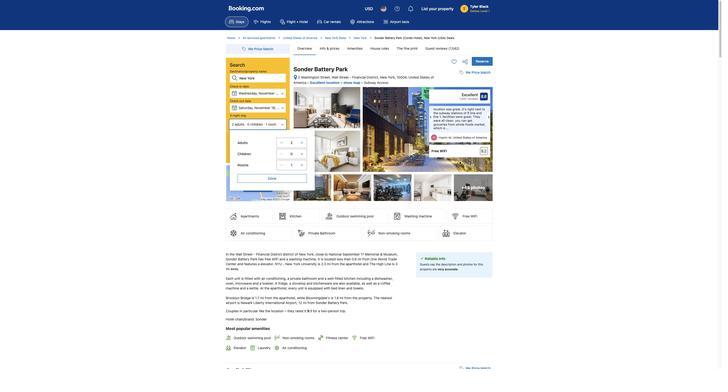 Task type: describe. For each thing, give the bounding box(es) containing it.
toaster.
[[263, 282, 274, 286]]

and down available,
[[347, 286, 353, 291]]

battery up rules
[[386, 36, 396, 40]]

sonder battery park (condo hotel), new york (usa) deals link
[[375, 36, 455, 40]]

2 · from the left
[[264, 122, 265, 126]]

for inside search section
[[252, 139, 256, 142]]

can
[[462, 119, 467, 123]]

york up amenities
[[361, 36, 367, 40]]

world
[[378, 257, 387, 261]]

taxis
[[402, 20, 410, 24]]

1 horizontal spatial line
[[471, 111, 476, 115]]

9.2
[[482, 149, 487, 153]]

the down the less
[[340, 262, 345, 266]]

particular
[[243, 309, 258, 313]]

2 vertical spatial -
[[283, 262, 285, 266]]

1 horizontal spatial &
[[327, 46, 329, 50]]

most popular amenities
[[226, 327, 270, 331]]

a down has
[[258, 262, 260, 266]]

.
[[458, 268, 459, 271]]

all serviced apartments
[[243, 36, 276, 40]]

bathroom
[[302, 277, 317, 281]]

location was great. it's right next to the subway stations of r line and line 1. facilities were great. they were all clean. you can get groceries from whole foods market, which is …
[[434, 107, 486, 130]]

1.8
[[335, 296, 339, 300]]

1 inside tyler black genius level 1
[[489, 9, 490, 13]]

excellent 1,542 reviews
[[460, 93, 478, 101]]

from inside location was great. it's right next to the subway stations of r line and line 1. facilities were great. they were all clean. you can get groceries from whole foods market, which is …
[[449, 122, 455, 126]]

from down bloomingdale's
[[308, 301, 315, 305]]

whole
[[456, 122, 465, 126]]

the down towels.
[[353, 296, 358, 300]]

0 vertical spatial search
[[230, 62, 245, 68]]

search section
[[224, 40, 315, 202]]

house rules
[[371, 46, 389, 50]]

and down microwave
[[240, 286, 246, 291]]

rooms inside non-smoking rooms button
[[401, 231, 411, 235]]

0 vertical spatial photos
[[471, 185, 485, 190]]

sonder down 'like'
[[256, 317, 267, 322]]

and inside location was great. it's right next to the subway stations of r line and line 1. facilities were great. they were all clean. you can get groceries from whole foods market, which is …
[[477, 111, 482, 115]]

bloomingdale's
[[306, 296, 330, 300]]

states inside 2 washington street, wall street - financial district, new york, 10004, united states of america
[[420, 75, 430, 79]]

– down washington on the left of page
[[308, 81, 309, 85]]

house
[[371, 46, 381, 50]]

nearest
[[381, 296, 393, 300]]

it
[[318, 257, 320, 261]]

fitness
[[326, 336, 338, 340]]

the right in
[[230, 252, 235, 257]]

saturday,
[[239, 106, 254, 110]]

search button
[[230, 146, 286, 157]]

0 horizontal spatial line
[[434, 115, 439, 119]]

free inside button
[[463, 214, 470, 218]]

flight + hotel link
[[276, 17, 312, 27]]

is left 2.3
[[318, 262, 321, 266]]

sonder up the house rules
[[375, 36, 385, 40]]

a up at
[[260, 282, 262, 286]]

0 vertical spatial property
[[438, 7, 454, 11]]

sonder down bloomingdale's
[[316, 301, 327, 305]]

and up away.
[[238, 262, 243, 266]]

1 horizontal spatial were
[[456, 115, 463, 119]]

1 horizontal spatial with
[[324, 286, 331, 291]]

airport,
[[286, 301, 298, 305]]

children
[[238, 152, 251, 156]]

all serviced apartments link
[[243, 36, 276, 40]]

0 horizontal spatial were
[[434, 119, 441, 123]]

washington
[[301, 75, 320, 79]]

very accurate .
[[438, 268, 459, 271]]

non-smoking rooms button
[[364, 226, 437, 241]]

18,
[[272, 106, 276, 110]]

is left 1.8
[[331, 296, 334, 300]]

1 horizontal spatial 0
[[291, 152, 293, 156]]

1 vertical spatial elevator
[[234, 346, 246, 350]]

serviced
[[247, 36, 259, 40]]

2023 for saturday, november 18, 2023
[[277, 106, 285, 110]]

1 horizontal spatial 1
[[291, 163, 293, 167]]

street inside 2 washington street, wall street - financial district, new york, 10004, united states of america
[[340, 75, 349, 79]]

wifi inside button
[[471, 214, 478, 218]]

york left (usa)
[[431, 36, 437, 40]]

r
[[468, 111, 470, 115]]

park for sonder battery park
[[336, 66, 348, 73]]

1 horizontal spatial 2
[[291, 141, 293, 145]]

i'm
[[234, 139, 238, 142]]

financial inside in the wall street - financial district district of new york, close to national september 11 memorial & museum, sonder battery park has free wifi and a washing machine. it is located less than 0.6 mi from one world trade center and features a elevator. nyu - new york university is 2.3 mi from the aparthotel and the high line is 3 mi away. each unit is fitted with air conditioning, a private bathroom and a well-fitted kitchen including a dishwasher, oven, microwave and a toaster. a fridge, a stovetop and kitchenware are also available, as well as a coffee machine and a kettle. at the aparthotel, every unit is equipped with bed linen and towels. brooklyn bridge is 1.7 mi from the aparthotel, while bloomingdale's is 1.8 mi from the property. the nearest airport is newark liberty international airport, 12 mi from sonder battery park.
[[256, 252, 270, 257]]

new right hotel),
[[424, 36, 430, 40]]

and up kettle.
[[253, 282, 259, 286]]

airport taxis link
[[380, 17, 414, 27]]

t
[[464, 7, 466, 11]]

1 vertical spatial air conditioning
[[283, 346, 307, 350]]

check- for out
[[230, 99, 240, 103]]

a down district
[[286, 257, 288, 261]]

is left 1.7
[[252, 296, 254, 300]]

and up kitchenware
[[318, 277, 324, 281]]

the up the international
[[273, 296, 278, 300]]

trade
[[388, 257, 397, 261]]

1 fitted from the left
[[245, 277, 253, 281]]

and up nyu
[[280, 257, 286, 261]]

sonder up center
[[226, 257, 237, 261]]

& inside in the wall street - financial district district of new york, close to national september 11 memorial & museum, sonder battery park has free wifi and a washing machine. it is located less than 0.6 mi from one world trade center and features a elevator. nyu - new york university is 2.3 mi from the aparthotel and the high line is 3 mi away. each unit is fitted with air conditioning, a private bathroom and a well-fitted kitchen including a dishwasher, oven, microwave and a toaster. a fridge, a stovetop and kitchenware are also available, as well as a coffee machine and a kettle. at the aparthotel, every unit is equipped with bed linen and towels. brooklyn bridge is 1.7 mi from the aparthotel, while bloomingdale's is 1.8 mi from the property. the nearest airport is newark liberty international airport, 12 mi from sonder battery park.
[[380, 252, 383, 257]]

reviews inside 'excellent 1,542 reviews'
[[468, 97, 478, 101]]

airport
[[226, 301, 236, 305]]

rentals
[[331, 20, 341, 24]]

0 horizontal spatial unit
[[235, 277, 241, 281]]

work
[[257, 139, 263, 142]]

0.6
[[352, 257, 357, 261]]

1 vertical spatial info
[[439, 257, 446, 261]]

previous image
[[428, 116, 431, 119]]

microwave
[[235, 282, 252, 286]]

your
[[429, 7, 437, 11]]

car rentals link
[[313, 17, 345, 27]]

0 vertical spatial aparthotel,
[[271, 286, 288, 291]]

1 horizontal spatial location
[[327, 81, 340, 85]]

district
[[271, 252, 282, 257]]

which
[[434, 126, 442, 130]]

from up the international
[[265, 296, 272, 300]]

park.
[[341, 301, 348, 305]]

washing machine
[[405, 214, 432, 218]]

property inside guests say the description and photos for this property are
[[420, 268, 432, 271]]

1 horizontal spatial free
[[432, 149, 439, 153]]

is inside location was great. it's right next to the subway stations of r line and line 1. facilities were great. they were all clean. you can get groceries from whole foods market, which is …
[[443, 126, 446, 130]]

tyler
[[471, 4, 479, 8]]

apartments inside search section
[[256, 132, 272, 136]]

reliable info
[[425, 257, 446, 261]]

2 for adults
[[232, 122, 234, 126]]

rules
[[382, 46, 389, 50]]

hotel chain/brand: sonder
[[226, 317, 267, 322]]

new york state
[[325, 36, 346, 40]]

is right it
[[321, 257, 324, 261]]

your account menu tyler black genius level 1 element
[[461, 2, 492, 13]]

mi right 12
[[303, 301, 307, 305]]

guest
[[426, 46, 435, 50]]

info & prices
[[320, 46, 340, 50]]

united inside "united states of america" link
[[283, 36, 292, 40]]

oven,
[[226, 282, 235, 286]]

mi right 1.7
[[260, 296, 264, 300]]

battery down 1.8
[[328, 301, 340, 305]]

1 horizontal spatial for
[[313, 309, 318, 313]]

price for rightmost we price match dropdown button
[[472, 70, 480, 75]]

out
[[240, 99, 244, 103]]

list
[[422, 7, 428, 11]]

1 vertical spatial aparthotel,
[[279, 296, 296, 300]]

the inside guests say the description and photos for this property are
[[436, 263, 441, 267]]

has
[[258, 257, 264, 261]]

2 for washington
[[298, 75, 300, 79]]

to inside in the wall street - financial district district of new york, close to national september 11 memorial & museum, sonder battery park has free wifi and a washing machine. it is located less than 0.6 mi from one world trade center and features a elevator. nyu - new york university is 2.3 mi from the aparthotel and the high line is 3 mi away. each unit is fitted with air conditioning, a private bathroom and a well-fitted kitchen including a dishwasher, oven, microwave and a toaster. a fridge, a stovetop and kitchenware are also available, as well as a coffee machine and a kettle. at the aparthotel, every unit is equipped with bed linen and towels. brooklyn bridge is 1.7 mi from the aparthotel, while bloomingdale's is 1.8 mi from the property. the nearest airport is newark liberty international airport, 12 mi from sonder battery park.
[[325, 252, 328, 257]]

the down toaster.
[[265, 286, 270, 291]]

a up fridge,
[[288, 277, 290, 281]]

2 vertical spatial america
[[476, 136, 487, 140]]

mi right 0.6
[[358, 257, 362, 261]]

2 vertical spatial united
[[453, 136, 462, 140]]

1 vertical spatial non-
[[283, 336, 291, 340]]

memorial
[[365, 252, 380, 257]]

two-
[[321, 309, 328, 313]]

0 vertical spatial free wifi
[[432, 149, 447, 153]]

from down 11
[[363, 257, 370, 261]]

excellent location – show map button
[[310, 81, 362, 85]]

kitchen button
[[275, 209, 320, 224]]

subway
[[364, 81, 377, 85]]

air inside button
[[241, 231, 245, 235]]

a up every
[[290, 282, 291, 286]]

street inside in the wall street - financial district district of new york, close to national september 11 memorial & museum, sonder battery park has free wifi and a washing machine. it is located less than 0.6 mi from one world trade center and features a elevator. nyu - new york university is 2.3 mi from the aparthotel and the high line is 3 mi away. each unit is fitted with air conditioning, a private bathroom and a well-fitted kitchen including a dishwasher, oven, microwave and a toaster. a fridge, a stovetop and kitchenware are also available, as well as a coffee machine and a kettle. at the aparthotel, every unit is equipped with bed linen and towels. brooklyn bridge is 1.7 mi from the aparthotel, while bloomingdale's is 1.8 mi from the property. the nearest airport is newark liberty international airport, 12 mi from sonder battery park.
[[243, 252, 253, 257]]

date for check-out date
[[245, 99, 251, 103]]

pool inside button
[[367, 214, 374, 218]]

excellent inside 'excellent 1,542 reviews'
[[462, 93, 478, 97]]

district,
[[367, 75, 379, 79]]

entire
[[234, 132, 242, 136]]

one
[[371, 257, 377, 261]]

0 horizontal spatial smoking
[[291, 336, 304, 340]]

1 as from the left
[[362, 282, 366, 286]]

it's
[[462, 107, 467, 111]]

new down washing
[[286, 262, 293, 266]]

1 vertical spatial outdoor swimming pool
[[234, 336, 271, 340]]

it
[[305, 309, 307, 313]]

check-out date
[[230, 99, 251, 103]]

1 horizontal spatial united states of america
[[453, 136, 487, 140]]

wednesday, november 15, 2023
[[239, 91, 290, 95]]

scored 8.6 element
[[480, 93, 488, 101]]

non-smoking rooms inside button
[[379, 231, 411, 235]]

apartments inside all serviced apartments link
[[260, 36, 276, 40]]

like
[[259, 309, 265, 313]]

- inside 2 washington street, wall street - financial district, new york, 10004, united states of america
[[350, 75, 352, 79]]

york inside in the wall street - financial district district of new york, close to national september 11 memorial & museum, sonder battery park has free wifi and a washing machine. it is located less than 0.6 mi from one world trade center and features a elevator. nyu - new york university is 2.3 mi from the aparthotel and the high line is 3 mi away. each unit is fitted with air conditioning, a private bathroom and a well-fitted kitchen including a dishwasher, oven, microwave and a toaster. a fridge, a stovetop and kitchenware are also available, as well as a coffee machine and a kettle. at the aparthotel, every unit is equipped with bed linen and towels. brooklyn bridge is 1.7 mi from the aparthotel, while bloomingdale's is 1.8 mi from the property. the nearest airport is newark liberty international airport, 12 mi from sonder battery park.
[[294, 262, 301, 266]]

1 vertical spatial non-smoking rooms
[[283, 336, 315, 340]]

we price match for rightmost we price match dropdown button
[[466, 70, 491, 75]]

1 horizontal spatial conditioning
[[288, 346, 307, 350]]

is up microwave
[[241, 277, 244, 281]]

fitness center
[[326, 336, 349, 340]]

1 vertical spatial the
[[370, 262, 376, 266]]

mi right 1.8
[[340, 296, 344, 300]]

0 horizontal spatial pool
[[264, 336, 271, 340]]

dishwasher,
[[375, 277, 393, 281]]

kitchen
[[290, 214, 302, 218]]

car
[[324, 20, 330, 24]]

0 vertical spatial united states of america
[[283, 36, 318, 40]]

we for we price match dropdown button inside the search section
[[248, 47, 253, 51]]

are inside guests say the description and photos for this property are
[[433, 268, 437, 271]]

and down bathroom
[[307, 282, 313, 286]]

black
[[480, 4, 489, 8]]

scored 9.2 element
[[480, 147, 488, 155]]

0 horizontal spatial location
[[271, 309, 284, 313]]

0 vertical spatial with
[[254, 277, 261, 281]]

2 vertical spatial the
[[374, 296, 380, 300]]

0 vertical spatial reviews
[[436, 46, 448, 50]]

print
[[411, 46, 418, 50]]

0 vertical spatial america
[[306, 36, 318, 40]]

is right the airport
[[237, 301, 240, 305]]

united inside 2 washington street, wall street - financial district, new york, 10004, united states of america
[[409, 75, 419, 79]]

2 vertical spatial free
[[360, 336, 367, 340]]

match for rightmost we price match dropdown button
[[481, 70, 491, 75]]

0 inside the 2 adults · 0 children · 1 room button
[[247, 122, 250, 126]]

– left they
[[285, 309, 287, 313]]

0 vertical spatial excellent
[[310, 81, 326, 85]]

york left state
[[332, 36, 338, 40]]

linen
[[338, 286, 346, 291]]

level
[[481, 9, 488, 13]]

traveling
[[239, 139, 251, 142]]

battery up street,
[[315, 66, 335, 73]]

2 as from the left
[[374, 282, 377, 286]]

international
[[266, 301, 285, 305]]

– left show
[[341, 81, 343, 85]]

america inside 2 washington street, wall street - financial district, new york, 10004, united states of america
[[294, 81, 307, 85]]

clean.
[[446, 119, 455, 123]]

the right 'like'
[[265, 309, 271, 313]]

mi down located
[[327, 262, 331, 266]]

is left 3 at the bottom of the page
[[392, 262, 395, 266]]

1 vertical spatial hotel
[[226, 317, 234, 322]]

+48
[[462, 185, 470, 190]]

sonder up washington on the left of page
[[294, 66, 313, 73]]

well-
[[328, 277, 335, 281]]

next image
[[489, 116, 492, 119]]

of inside location was great. it's right next to the subway stations of r line and line 1. facilities were great. they were all clean. you can get groceries from whole foods market, which is …
[[464, 111, 467, 115]]

(1,542)
[[449, 46, 460, 50]]

date for check-in date
[[243, 85, 249, 88]]

the fine print link
[[393, 42, 422, 55]]

is down stovetop
[[305, 286, 307, 291]]

free wifi inside button
[[463, 214, 478, 218]]

0 horizontal spatial outdoor
[[234, 336, 247, 340]]

property.
[[359, 296, 373, 300]]

new inside 2 washington street, wall street - financial district, new york, 10004, united states of america
[[380, 75, 387, 79]]

new up info & prices
[[325, 36, 331, 40]]

to inside location was great. it's right next to the subway stations of r line and line 1. facilities were great. they were all clean. you can get groceries from whole foods market, which is …
[[483, 107, 486, 111]]

map
[[353, 81, 361, 85]]

0 vertical spatial great.
[[453, 107, 462, 111]]

done button
[[238, 174, 307, 183]]

0 vertical spatial hotel
[[300, 20, 308, 24]]

2 vertical spatial states
[[463, 136, 472, 140]]

located
[[325, 257, 336, 261]]

attractions
[[357, 20, 374, 24]]

– right map
[[362, 81, 363, 85]]



Task type: vqa. For each thing, say whether or not it's contained in the screenshot.
Air conditioning to the right
yes



Task type: locate. For each thing, give the bounding box(es) containing it.
well
[[367, 282, 373, 286]]

2 horizontal spatial for
[[474, 263, 478, 267]]

0 horizontal spatial non-
[[283, 336, 291, 340]]

fine
[[404, 46, 410, 50]]

& up world
[[380, 252, 383, 257]]

· right adults
[[246, 122, 247, 126]]

2
[[298, 75, 300, 79], [232, 122, 234, 126], [291, 141, 293, 145]]

2 vertical spatial 2
[[291, 141, 293, 145]]

9.1
[[307, 309, 312, 313]]

0 horizontal spatial as
[[362, 282, 366, 286]]

machine inside button
[[419, 214, 432, 218]]

bed
[[331, 286, 337, 291]]

1 vertical spatial we price match button
[[458, 68, 493, 77]]

in inside search section
[[240, 85, 242, 88]]

& inside search section
[[253, 132, 255, 136]]

1 horizontal spatial united
[[409, 75, 419, 79]]

york,
[[388, 75, 396, 79], [307, 252, 315, 257]]

entire homes & apartments
[[234, 132, 272, 136]]

1 horizontal spatial free wifi
[[432, 149, 447, 153]]

apartments right serviced
[[260, 36, 276, 40]]

1 horizontal spatial excellent
[[462, 93, 478, 97]]

location
[[327, 81, 340, 85], [434, 107, 446, 111], [271, 309, 284, 313]]

for left "this"
[[474, 263, 478, 267]]

amenities
[[348, 46, 363, 50]]

info up 'description'
[[439, 257, 446, 261]]

match for we price match dropdown button inside the search section
[[263, 47, 273, 51]]

united down whole
[[453, 136, 462, 140]]

great.
[[453, 107, 462, 111], [464, 115, 473, 119]]

were up whole
[[456, 115, 463, 119]]

wall inside in the wall street - financial district district of new york, close to national september 11 memorial & museum, sonder battery park has free wifi and a washing machine. it is located less than 0.6 mi from one world trade center and features a elevator. nyu - new york university is 2.3 mi from the aparthotel and the high line is 3 mi away. each unit is fitted with air conditioning, a private bathroom and a well-fitted kitchen including a dishwasher, oven, microwave and a toaster. a fridge, a stovetop and kitchenware are also available, as well as a coffee machine and a kettle. at the aparthotel, every unit is equipped with bed linen and towels. brooklyn bridge is 1.7 mi from the aparthotel, while bloomingdale's is 1.8 mi from the property. the nearest airport is newark liberty international airport, 12 mi from sonder battery park.
[[236, 252, 242, 257]]

info inside info & prices link
[[320, 46, 326, 50]]

reviews right 1,542
[[468, 97, 478, 101]]

machine inside in the wall street - financial district district of new york, close to national september 11 memorial & museum, sonder battery park has free wifi and a washing machine. it is located less than 0.6 mi from one world trade center and features a elevator. nyu - new york university is 2.3 mi from the aparthotel and the high line is 3 mi away. each unit is fitted with air conditioning, a private bathroom and a well-fitted kitchen including a dishwasher, oven, microwave and a toaster. a fridge, a stovetop and kitchenware are also available, as well as a coffee machine and a kettle. at the aparthotel, every unit is equipped with bed linen and towels. brooklyn bridge is 1.7 mi from the aparthotel, while bloomingdale's is 1.8 mi from the property. the nearest airport is newark liberty international airport, 12 mi from sonder battery park.
[[226, 286, 239, 291]]

1,542
[[460, 97, 467, 101]]

air conditioning inside button
[[241, 231, 265, 235]]

photos inside guests say the description and photos for this property are
[[464, 263, 473, 267]]

2 check- from the top
[[230, 99, 240, 103]]

mi down center
[[226, 267, 230, 271]]

0 horizontal spatial fitted
[[245, 277, 253, 281]]

2 horizontal spatial united
[[453, 136, 462, 140]]

0 vertical spatial elevator
[[454, 231, 467, 235]]

elevator inside button
[[454, 231, 467, 235]]

0 horizontal spatial with
[[254, 277, 261, 281]]

hotel right +
[[300, 20, 308, 24]]

1 horizontal spatial wall
[[332, 75, 339, 79]]

bridge
[[241, 296, 251, 300]]

machine.
[[303, 257, 317, 261]]

we price match inside search section
[[248, 47, 273, 51]]

in up wednesday,
[[240, 85, 242, 88]]

from up park.
[[345, 296, 352, 300]]

0 horizontal spatial conditioning
[[246, 231, 265, 235]]

a left coffee on the bottom of page
[[378, 282, 380, 286]]

2 in from the top
[[240, 309, 243, 313]]

1 up done button
[[291, 163, 293, 167]]

financial inside 2 washington street, wall street - financial district, new york, 10004, united states of america
[[352, 75, 366, 79]]

1 vertical spatial check-
[[230, 99, 240, 103]]

1 vertical spatial 0
[[291, 152, 293, 156]]

free
[[432, 149, 439, 153], [463, 214, 470, 218], [360, 336, 367, 340]]

search
[[230, 62, 245, 68], [252, 149, 264, 154]]

2023
[[281, 91, 290, 95], [277, 106, 285, 110]]

hotel down couples
[[226, 317, 234, 322]]

and up .
[[458, 263, 463, 267]]

2 vertical spatial 1
[[291, 163, 293, 167]]

0 vertical spatial outdoor swimming pool
[[337, 214, 374, 218]]

0 horizontal spatial property
[[420, 268, 432, 271]]

1 vertical spatial we
[[466, 70, 471, 75]]

a up well
[[372, 277, 374, 281]]

amenities link
[[344, 42, 367, 55]]

new up washing
[[299, 252, 306, 257]]

2 inside button
[[232, 122, 234, 126]]

we price match for we price match dropdown button inside the search section
[[248, 47, 273, 51]]

private bathroom button
[[294, 226, 362, 241]]

fitted up also
[[335, 277, 344, 281]]

york, inside 2 washington street, wall street - financial district, new york, 10004, united states of america
[[388, 75, 396, 79]]

museum,
[[384, 252, 398, 257]]

are inside in the wall street - financial district district of new york, close to national september 11 memorial & museum, sonder battery park has free wifi and a washing machine. it is located less than 0.6 mi from one world trade center and features a elevator. nyu - new york university is 2.3 mi from the aparthotel and the high line is 3 mi away. each unit is fitted with air conditioning, a private bathroom and a well-fitted kitchen including a dishwasher, oven, microwave and a toaster. a fridge, a stovetop and kitchenware are also available, as well as a coffee machine and a kettle. at the aparthotel, every unit is equipped with bed linen and towels. brooklyn bridge is 1.7 mi from the aparthotel, while bloomingdale's is 1.8 mi from the property. the nearest airport is newark liberty international airport, 12 mi from sonder battery park.
[[333, 282, 338, 286]]

usd button
[[362, 3, 376, 15]]

0 horizontal spatial great.
[[453, 107, 462, 111]]

kitchen
[[344, 277, 356, 281]]

the left the nearest
[[374, 296, 380, 300]]

1 vertical spatial smoking
[[291, 336, 304, 340]]

free wifi down the 'hyerin'
[[432, 149, 447, 153]]

the left 1.
[[434, 111, 439, 115]]

0 horizontal spatial financial
[[256, 252, 270, 257]]

we price match button inside search section
[[241, 45, 275, 53]]

1 horizontal spatial unit
[[298, 286, 304, 291]]

rooms down washing
[[401, 231, 411, 235]]

united states of america
[[283, 36, 318, 40], [453, 136, 487, 140]]

0 horizontal spatial price
[[254, 47, 263, 51]]

and down 11
[[363, 262, 369, 266]]

1 vertical spatial to
[[325, 252, 328, 257]]

new up amenities
[[354, 36, 360, 40]]

with left air on the left of page
[[254, 277, 261, 281]]

0 horizontal spatial united states of america
[[283, 36, 318, 40]]

november
[[259, 91, 275, 95], [255, 106, 271, 110]]

1 vertical spatial air
[[283, 346, 287, 350]]

aparthotel, down a
[[271, 286, 288, 291]]

date right out
[[245, 99, 251, 103]]

elevator.
[[261, 262, 274, 266]]

info
[[320, 46, 326, 50], [439, 257, 446, 261]]

free wifi
[[432, 149, 447, 153], [463, 214, 478, 218], [360, 336, 375, 340]]

we price match button down all serviced apartments link
[[241, 45, 275, 53]]

great. up foods
[[464, 115, 473, 119]]

for left work
[[252, 139, 256, 142]]

3
[[396, 262, 398, 266]]

we inside search section
[[248, 47, 253, 51]]

united down flight
[[283, 36, 292, 40]]

popular
[[236, 327, 251, 331]]

1 horizontal spatial non-smoking rooms
[[379, 231, 411, 235]]

0 horizontal spatial rooms
[[305, 336, 315, 340]]

0 horizontal spatial 1
[[266, 122, 267, 126]]

united states of america up overview
[[283, 36, 318, 40]]

foods
[[466, 122, 474, 126]]

0 vertical spatial apartments
[[260, 36, 276, 40]]

location down street,
[[327, 81, 340, 85]]

0 horizontal spatial free
[[360, 336, 367, 340]]

washing machine button
[[390, 209, 446, 224]]

0 horizontal spatial free wifi
[[360, 336, 375, 340]]

2 adults · 0 children · 1 room button
[[230, 120, 286, 129]]

- up features
[[254, 252, 255, 257]]

of inside in the wall street - financial district district of new york, close to national september 11 memorial & museum, sonder battery park has free wifi and a washing machine. it is located less than 0.6 mi from one world trade center and features a elevator. nyu - new york university is 2.3 mi from the aparthotel and the high line is 3 mi away. each unit is fitted with air conditioning, a private bathroom and a well-fitted kitchen including a dishwasher, oven, microwave and a toaster. a fridge, a stovetop and kitchenware are also available, as well as a coffee machine and a kettle. at the aparthotel, every unit is equipped with bed linen and towels. brooklyn bridge is 1.7 mi from the aparthotel, while bloomingdale's is 1.8 mi from the property. the nearest airport is newark liberty international airport, 12 mi from sonder battery park.
[[295, 252, 298, 257]]

1 horizontal spatial reviews
[[468, 97, 478, 101]]

1 horizontal spatial we price match button
[[458, 68, 493, 77]]

street up – excellent location – show map – subway access
[[340, 75, 349, 79]]

i'm traveling for work
[[234, 139, 263, 142]]

we for rightmost we price match dropdown button
[[466, 70, 471, 75]]

1 · from the left
[[246, 122, 247, 126]]

search down work
[[252, 149, 264, 154]]

stovetop
[[292, 282, 306, 286]]

1 horizontal spatial swimming
[[350, 214, 366, 218]]

each
[[226, 277, 234, 281]]

price for we price match dropdown button inside the search section
[[254, 47, 263, 51]]

wall inside 2 washington street, wall street - financial district, new york, 10004, united states of america
[[332, 75, 339, 79]]

street up features
[[243, 252, 253, 257]]

2 fitted from the left
[[335, 277, 344, 281]]

while
[[297, 296, 305, 300]]

we price match down reserve button on the top right of page
[[466, 70, 491, 75]]

1 check- from the top
[[230, 85, 240, 88]]

saturday, november 18, 2023
[[239, 106, 285, 110]]

the
[[434, 111, 439, 115], [230, 252, 235, 257], [340, 262, 345, 266], [436, 263, 441, 267], [265, 286, 270, 291], [273, 296, 278, 300], [353, 296, 358, 300], [265, 309, 271, 313]]

accurate
[[445, 268, 458, 271]]

also
[[339, 282, 346, 286]]

free wifi right center
[[360, 336, 375, 340]]

0 vertical spatial york,
[[388, 75, 396, 79]]

line
[[385, 262, 391, 266]]

location inside location was great. it's right next to the subway stations of r line and line 1. facilities were great. they were all clean. you can get groceries from whole foods market, which is …
[[434, 107, 446, 111]]

0 horizontal spatial we price match
[[248, 47, 273, 51]]

we price match
[[248, 47, 273, 51], [466, 70, 491, 75]]

united states of america link
[[283, 36, 318, 40]]

park inside in the wall street - financial district district of new york, close to national september 11 memorial & museum, sonder battery park has free wifi and a washing machine. it is located less than 0.6 mi from one world trade center and features a elevator. nyu - new york university is 2.3 mi from the aparthotel and the high line is 3 mi away. each unit is fitted with air conditioning, a private bathroom and a well-fitted kitchen including a dishwasher, oven, microwave and a toaster. a fridge, a stovetop and kitchenware are also available, as well as a coffee machine and a kettle. at the aparthotel, every unit is equipped with bed linen and towels. brooklyn bridge is 1.7 mi from the aparthotel, while bloomingdale's is 1.8 mi from the property. the nearest airport is newark liberty international airport, 12 mi from sonder battery park.
[[251, 257, 258, 261]]

1 horizontal spatial as
[[374, 282, 377, 286]]

the fine print
[[397, 46, 418, 50]]

smoking inside button
[[387, 231, 400, 235]]

the inside location was great. it's right next to the subway stations of r line and line 1. facilities were great. they were all clean. you can get groceries from whole foods market, which is …
[[434, 111, 439, 115]]

outdoor swimming pool inside button
[[337, 214, 374, 218]]

2 adults · 0 children · 1 room
[[232, 122, 276, 126]]

0 vertical spatial pool
[[367, 214, 374, 218]]

financial up map
[[352, 75, 366, 79]]

match
[[263, 47, 273, 51], [481, 70, 491, 75]]

1 vertical spatial in
[[240, 309, 243, 313]]

very
[[438, 268, 444, 271]]

0 vertical spatial we price match button
[[241, 45, 275, 53]]

from down the less
[[332, 262, 339, 266]]

1.7
[[255, 296, 260, 300]]

facilities
[[443, 115, 455, 119]]

2 washington street, wall street - financial district, new york, 10004, united states of america
[[294, 75, 434, 85]]

2 horizontal spatial park
[[396, 36, 402, 40]]

2023 right 15,
[[281, 91, 290, 95]]

a
[[275, 282, 278, 286]]

home
[[227, 36, 235, 40]]

18
[[233, 107, 236, 110]]

guests say the description and photos for this property are
[[420, 263, 484, 271]]

1 vertical spatial date
[[245, 99, 251, 103]]

as right well
[[374, 282, 377, 286]]

fitted up microwave
[[245, 277, 253, 281]]

Where are you going? field
[[238, 74, 286, 83]]

outdoor inside button
[[337, 214, 350, 218]]

2 horizontal spatial states
[[463, 136, 472, 140]]

0 horizontal spatial outdoor swimming pool
[[234, 336, 271, 340]]

park for sonder battery park (condo hotel), new york (usa) deals
[[396, 36, 402, 40]]

wall up excellent location – show map button
[[332, 75, 339, 79]]

0 vertical spatial 1
[[489, 9, 490, 13]]

great. left 'it's'
[[453, 107, 462, 111]]

photos right '+48'
[[471, 185, 485, 190]]

0 horizontal spatial elevator
[[234, 346, 246, 350]]

1 inside button
[[266, 122, 267, 126]]

0 horizontal spatial &
[[253, 132, 255, 136]]

booking.com image
[[229, 6, 264, 12]]

1 horizontal spatial are
[[433, 268, 437, 271]]

and right right
[[477, 111, 482, 115]]

street,
[[321, 75, 331, 79]]

the down one at the right bottom of page
[[370, 262, 376, 266]]

national
[[329, 252, 342, 257]]

0 horizontal spatial 2
[[232, 122, 234, 126]]

they
[[473, 115, 481, 119]]

air conditioning
[[241, 231, 265, 235], [283, 346, 307, 350]]

in
[[226, 252, 229, 257]]

room
[[268, 122, 276, 126]]

non- inside button
[[379, 231, 387, 235]]

0 vertical spatial air
[[241, 231, 245, 235]]

1 horizontal spatial great.
[[464, 115, 473, 119]]

in for couples
[[240, 309, 243, 313]]

a left two-
[[318, 309, 320, 313]]

swimming inside button
[[350, 214, 366, 218]]

free
[[265, 257, 271, 261]]

8.6
[[481, 94, 487, 99]]

amenities
[[252, 327, 270, 331]]

1 vertical spatial apartments
[[256, 132, 272, 136]]

2023 for wednesday, november 15, 2023
[[281, 91, 290, 95]]

1 vertical spatial financial
[[256, 252, 270, 257]]

tyler black genius level 1
[[471, 4, 490, 13]]

york down washing
[[294, 262, 301, 266]]

a up kitchenware
[[325, 277, 327, 281]]

1 vertical spatial street
[[243, 252, 253, 257]]

park left (condo
[[396, 36, 402, 40]]

price down all serviced apartments link
[[254, 47, 263, 51]]

1 vertical spatial machine
[[226, 286, 239, 291]]

liberty
[[254, 301, 265, 305]]

1 vertical spatial pool
[[264, 336, 271, 340]]

november for saturday,
[[255, 106, 271, 110]]

district
[[283, 252, 294, 257]]

for inside guests say the description and photos for this property are
[[474, 263, 478, 267]]

battery up features
[[238, 257, 250, 261]]

park up features
[[251, 257, 258, 261]]

november for wednesday,
[[259, 91, 275, 95]]

is
[[443, 126, 446, 130], [321, 257, 324, 261], [318, 262, 321, 266], [392, 262, 395, 266], [241, 277, 244, 281], [305, 286, 307, 291], [252, 296, 254, 300], [331, 296, 334, 300], [237, 301, 240, 305]]

1 horizontal spatial match
[[481, 70, 491, 75]]

the right say
[[436, 263, 441, 267]]

check- up 15
[[230, 85, 240, 88]]

free wifi up elevator button
[[463, 214, 478, 218]]

wifi inside in the wall street - financial district district of new york, close to national september 11 memorial & museum, sonder battery park has free wifi and a washing machine. it is located less than 0.6 mi from one world trade center and features a elevator. nyu - new york university is 2.3 mi from the aparthotel and the high line is 3 mi away. each unit is fitted with air conditioning, a private bathroom and a well-fitted kitchen including a dishwasher, oven, microwave and a toaster. a fridge, a stovetop and kitchenware are also available, as well as a coffee machine and a kettle. at the aparthotel, every unit is equipped with bed linen and towels. brooklyn bridge is 1.7 mi from the aparthotel, while bloomingdale's is 1.8 mi from the property. the nearest airport is newark liberty international airport, 12 mi from sonder battery park.
[[272, 257, 279, 261]]

0 vertical spatial to
[[483, 107, 486, 111]]

person
[[328, 309, 339, 313]]

click to open map view image
[[294, 75, 297, 80]]

1 horizontal spatial fitted
[[335, 277, 344, 281]]

0 horizontal spatial are
[[333, 282, 338, 286]]

location down the international
[[271, 309, 284, 313]]

1 horizontal spatial ·
[[264, 122, 265, 126]]

aparthotel,
[[271, 286, 288, 291], [279, 296, 296, 300]]

air down apartments button
[[241, 231, 245, 235]]

0 vertical spatial check-
[[230, 85, 240, 88]]

states up overview
[[293, 36, 302, 40]]

we price match button
[[241, 45, 275, 53], [458, 68, 493, 77]]

1 right level on the top right of the page
[[489, 9, 490, 13]]

york, inside in the wall street - financial district district of new york, close to national september 11 memorial & museum, sonder battery park has free wifi and a washing machine. it is located less than 0.6 mi from one world trade center and features a elevator. nyu - new york university is 2.3 mi from the aparthotel and the high line is 3 mi away. each unit is fitted with air conditioning, a private bathroom and a well-fitted kitchen including a dishwasher, oven, microwave and a toaster. a fridge, a stovetop and kitchenware are also available, as well as a coffee machine and a kettle. at the aparthotel, every unit is equipped with bed linen and towels. brooklyn bridge is 1.7 mi from the aparthotel, while bloomingdale's is 1.8 mi from the property. the nearest airport is newark liberty international airport, 12 mi from sonder battery park.
[[307, 252, 315, 257]]

market,
[[475, 122, 486, 126]]

1 vertical spatial free
[[463, 214, 470, 218]]

1 in from the top
[[240, 85, 242, 88]]

check- for in
[[230, 85, 240, 88]]

new up access
[[380, 75, 387, 79]]

0 horizontal spatial swimming
[[248, 336, 263, 340]]

1 horizontal spatial street
[[340, 75, 349, 79]]

a down microwave
[[247, 286, 249, 291]]

search inside button
[[252, 149, 264, 154]]

states inside "united states of america" link
[[293, 36, 302, 40]]

info left prices in the top left of the page
[[320, 46, 326, 50]]

rated excellent element
[[432, 92, 478, 98]]

+48 photos
[[462, 185, 485, 190]]

0 vertical spatial date
[[243, 85, 249, 88]]

check-in date
[[230, 85, 249, 88]]

0 vertical spatial smoking
[[387, 231, 400, 235]]

air conditioning button
[[226, 226, 292, 241]]

1 vertical spatial america
[[294, 81, 307, 85]]

0 horizontal spatial wall
[[236, 252, 242, 257]]

0 vertical spatial unit
[[235, 277, 241, 281]]

outdoor down popular
[[234, 336, 247, 340]]

from left you
[[449, 122, 455, 126]]

november left 15,
[[259, 91, 275, 95]]

washing
[[289, 257, 302, 261]]

2 horizontal spatial free
[[463, 214, 470, 218]]

and inside guests say the description and photos for this property are
[[458, 263, 463, 267]]

free down the 'hyerin'
[[432, 149, 439, 153]]

high
[[377, 262, 384, 266]]

match inside search section
[[263, 47, 273, 51]]

in for check-
[[240, 85, 242, 88]]

1 vertical spatial excellent
[[462, 93, 478, 97]]

unit right each
[[235, 277, 241, 281]]

in right couples
[[240, 309, 243, 313]]

1 horizontal spatial we price match
[[466, 70, 491, 75]]

1 vertical spatial -
[[254, 252, 255, 257]]

0 vertical spatial non-smoking rooms
[[379, 231, 411, 235]]

destination/property name:
[[230, 70, 267, 73]]

usd
[[365, 7, 373, 11]]

states down foods
[[463, 136, 472, 140]]

2 inside 2 washington street, wall street - financial district, new york, 10004, united states of america
[[298, 75, 300, 79]]

0 horizontal spatial united
[[283, 36, 292, 40]]

air
[[262, 277, 266, 281]]

0 vertical spatial the
[[397, 46, 403, 50]]

0 horizontal spatial york,
[[307, 252, 315, 257]]

conditioning,
[[266, 277, 287, 281]]

of inside 2 washington street, wall street - financial district, new york, 10004, united states of america
[[431, 75, 434, 79]]

adults
[[235, 122, 245, 126]]

conditioning inside the air conditioning button
[[246, 231, 265, 235]]

price inside search section
[[254, 47, 263, 51]]

machine right washing
[[419, 214, 432, 218]]

1 horizontal spatial air conditioning
[[283, 346, 307, 350]]

next
[[475, 107, 482, 111]]

free right center
[[360, 336, 367, 340]]

2 horizontal spatial 1
[[489, 9, 490, 13]]

1 vertical spatial with
[[324, 286, 331, 291]]

1 horizontal spatial search
[[252, 149, 264, 154]]

0 vertical spatial location
[[327, 81, 340, 85]]

elevator
[[454, 231, 467, 235], [234, 346, 246, 350]]

1 left room
[[266, 122, 267, 126]]

line right r
[[471, 111, 476, 115]]



